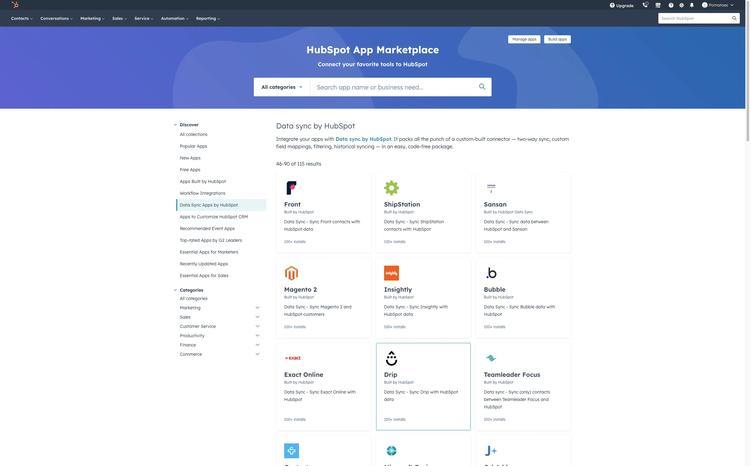 Task type: locate. For each thing, give the bounding box(es) containing it.
popular apps link
[[176, 140, 266, 152]]

+ for sansan
[[490, 239, 493, 244]]

1 vertical spatial sales link
[[176, 313, 266, 322]]

for down updated
[[211, 273, 217, 278]]

built for apps
[[192, 179, 201, 184]]

data inside data sync - sync data between hubspot and sansan
[[484, 219, 494, 225]]

of left a
[[446, 136, 451, 142]]

data down sansan built by hubspot data sync
[[484, 219, 494, 225]]

magento 2 built by hubspot
[[284, 286, 317, 299]]

data sync by hubspot
[[276, 121, 355, 130]]

upgrade image
[[610, 3, 615, 8]]

hubspot inside data sync - sync data between hubspot and sansan
[[484, 226, 502, 232]]

by up data sync - sync drip with hubspot data
[[393, 380, 397, 385]]

1 horizontal spatial service
[[201, 324, 216, 329]]

1 horizontal spatial —
[[512, 136, 516, 142]]

0 horizontal spatial of
[[291, 161, 296, 167]]

1 horizontal spatial marketing
[[180, 305, 201, 311]]

1 horizontal spatial contacts
[[384, 226, 402, 232]]

0 vertical spatial drip
[[384, 371, 398, 378]]

all inside "link"
[[180, 296, 185, 301]]

between inside data sync - sync data between hubspot and sansan
[[531, 219, 549, 225]]

1 horizontal spatial insightly
[[421, 304, 438, 310]]

installs for drip
[[394, 417, 406, 422]]

1 horizontal spatial sales
[[180, 314, 191, 320]]

built for sansan
[[484, 210, 492, 214]]

data inside data sync - sync front contacts with hubspot data
[[284, 219, 295, 225]]

+ for magento
[[291, 325, 293, 329]]

data sync apps by hubspot
[[180, 202, 238, 208]]

-
[[307, 219, 308, 225], [407, 219, 408, 225], [507, 219, 508, 225], [307, 304, 308, 310], [407, 304, 408, 310], [507, 304, 508, 310], [307, 389, 308, 395], [407, 389, 408, 395], [506, 389, 508, 395]]

data for data sync - sync drip with hubspot data
[[384, 389, 394, 395]]

caret image
[[174, 124, 177, 126]]

insightly
[[384, 286, 412, 293], [421, 304, 438, 310]]

1 horizontal spatial sansan
[[513, 226, 528, 232]]

46-90 of 115 results
[[276, 161, 321, 167]]

0 horizontal spatial online
[[303, 371, 323, 378]]

online inside data sync - sync exact online with hubspot
[[333, 389, 346, 395]]

1 vertical spatial all categories
[[180, 296, 208, 301]]

data for data sync - sync exact online with hubspot
[[284, 389, 295, 395]]

teamleader down (only)
[[503, 397, 527, 402]]

bubble built by hubspot
[[484, 286, 514, 299]]

sales left the service link
[[112, 16, 124, 21]]

and inside data sync - sync data between hubspot and sansan
[[503, 226, 511, 232]]

shipstation built by hubspot
[[384, 200, 420, 214]]

data inside data sync - sync bubble data with hubspot
[[484, 304, 494, 310]]

0 vertical spatial categories
[[270, 84, 296, 90]]

manage apps
[[513, 37, 537, 42]]

service
[[135, 16, 151, 21], [201, 324, 216, 329]]

hubspot inside data sync - sync bubble data with hubspot
[[484, 312, 502, 317]]

1 vertical spatial —
[[376, 143, 380, 150]]

100 + installs for shipstation
[[384, 239, 406, 244]]

teamleader up data sync - sync (only) contacts between teamleader focus and hubspot
[[484, 371, 521, 378]]

1 vertical spatial sansan
[[513, 226, 528, 232]]

2 inside data sync - sync magento 2 and hubspot customers
[[340, 304, 343, 310]]

drip inside data sync - sync drip with hubspot data
[[421, 389, 429, 395]]

data for data sync by hubspot
[[276, 121, 294, 130]]

data for data sync - sync shipstation contacts with hubspot
[[384, 219, 394, 225]]

1 vertical spatial contacts
[[384, 226, 402, 232]]

workflow
[[180, 190, 199, 196]]

custom
[[552, 136, 569, 142]]

+ for insightly
[[391, 325, 393, 329]]

1 vertical spatial teamleader
[[503, 397, 527, 402]]

+ for drip
[[391, 417, 393, 422]]

data for data sync - sync bubble data with hubspot
[[484, 304, 494, 310]]

for for marketers
[[211, 249, 217, 255]]

1 horizontal spatial marketing link
[[176, 303, 266, 313]]

0 vertical spatial online
[[303, 371, 323, 378]]

100 + installs for teamleader
[[484, 417, 506, 422]]

notifications image
[[689, 3, 695, 8]]

by up data sync - sync shipstation contacts with hubspot
[[393, 210, 397, 214]]

2 vertical spatial contacts
[[533, 389, 550, 395]]

built for drip
[[384, 380, 392, 385]]

magento inside 'magento 2 built by hubspot'
[[284, 286, 312, 293]]

focus inside teamleader focus built by hubspot
[[523, 371, 541, 378]]

data sync apps by hubspot link
[[176, 199, 266, 211]]

1 horizontal spatial drip
[[421, 389, 429, 395]]

integrate
[[276, 136, 298, 142]]

all categories inside "link"
[[180, 296, 208, 301]]

essential up the recently
[[180, 249, 198, 255]]

discover button
[[174, 121, 266, 129]]

bubble inside data sync - sync bubble data with hubspot
[[521, 304, 535, 310]]

installs
[[294, 239, 306, 244], [394, 239, 406, 244], [494, 239, 506, 244], [294, 325, 306, 329], [394, 325, 406, 329], [494, 325, 506, 329], [294, 417, 306, 422], [394, 417, 406, 422], [494, 417, 506, 422]]

hubspot inside drip built by hubspot
[[398, 380, 414, 385]]

by up data sync - sync magento 2 and hubspot customers
[[293, 295, 297, 299]]

built inside sansan built by hubspot data sync
[[484, 210, 492, 214]]

event
[[212, 226, 223, 231]]

- up customers
[[307, 304, 308, 310]]

sync inside sansan built by hubspot data sync
[[525, 210, 533, 214]]

contacts inside data sync - sync front contacts with hubspot data
[[333, 219, 350, 225]]

contacts for shipstation
[[384, 226, 402, 232]]

1 essential from the top
[[180, 249, 198, 255]]

data down drip built by hubspot at the bottom of page
[[384, 389, 394, 395]]

installs for shipstation
[[394, 239, 406, 244]]

help image
[[669, 3, 674, 8]]

- down sansan built by hubspot data sync
[[507, 219, 508, 225]]

built inside drip built by hubspot
[[384, 380, 392, 385]]

apps for build apps
[[558, 37, 567, 42]]

sansan down sansan built by hubspot data sync
[[513, 226, 528, 232]]

popular apps
[[180, 143, 207, 149]]

with inside data sync - sync exact online with hubspot
[[347, 389, 356, 395]]

custom-
[[456, 136, 476, 142]]

apps down recommended event apps
[[201, 238, 211, 243]]

data sync - sync drip with hubspot data
[[384, 389, 458, 402]]

0 horizontal spatial bubble
[[484, 286, 506, 293]]

1 vertical spatial focus
[[528, 397, 540, 402]]

apps right new at top left
[[190, 155, 201, 161]]

1 vertical spatial categories
[[186, 296, 208, 301]]

1 vertical spatial 2
[[340, 304, 343, 310]]

for for sales
[[211, 273, 217, 278]]

0 horizontal spatial to
[[192, 214, 196, 220]]

exact online built by hubspot
[[284, 371, 323, 385]]

by up data sync - sync insightly with hubspot data
[[393, 295, 397, 299]]

to
[[396, 61, 402, 68], [192, 214, 196, 220]]

100 for front
[[284, 239, 291, 244]]

1 vertical spatial marketing
[[180, 305, 201, 311]]

100 + installs for magento
[[284, 325, 306, 329]]

essential for essential apps for marketers
[[180, 249, 198, 255]]

service up productivity link
[[201, 324, 216, 329]]

1 for from the top
[[211, 249, 217, 255]]

2 vertical spatial and
[[541, 397, 549, 402]]

0 vertical spatial sansan
[[484, 200, 507, 208]]

front
[[284, 200, 301, 208], [321, 219, 331, 225]]

insightly inside insightly built by hubspot
[[384, 286, 412, 293]]

- inside data sync - sync data between hubspot and sansan
[[507, 219, 508, 225]]

hubspot inside insightly built by hubspot
[[398, 295, 414, 299]]

marketplaces image
[[656, 3, 661, 8]]

+ for bubble
[[490, 325, 493, 329]]

menu item
[[638, 0, 640, 10]]

- inside data sync - sync bubble data with hubspot
[[507, 304, 508, 310]]

2 vertical spatial sync
[[496, 389, 505, 395]]

1 horizontal spatial and
[[503, 226, 511, 232]]

apps up filtering,
[[312, 136, 323, 142]]

by inside shipstation built by hubspot
[[393, 210, 397, 214]]

apps right manage
[[528, 37, 537, 42]]

hubspot inside bubble built by hubspot
[[498, 295, 514, 299]]

1 horizontal spatial sales link
[[176, 313, 266, 322]]

reporting link
[[193, 10, 224, 27]]

sales down recently updated apps link
[[218, 273, 229, 278]]

manage apps link
[[509, 35, 541, 43]]

historical
[[334, 143, 356, 150]]

0 vertical spatial sync
[[296, 121, 312, 130]]

magento up customers
[[321, 304, 339, 310]]

apps built by hubspot link
[[176, 176, 266, 187]]

to right tools
[[396, 61, 402, 68]]

- for front
[[307, 219, 308, 225]]

+
[[291, 239, 293, 244], [391, 239, 393, 244], [490, 239, 493, 244], [291, 325, 293, 329], [391, 325, 393, 329], [490, 325, 493, 329], [291, 417, 293, 422], [391, 417, 393, 422], [490, 417, 493, 422]]

of
[[446, 136, 451, 142], [291, 161, 296, 167]]

0 horizontal spatial and
[[344, 304, 352, 310]]

0 horizontal spatial front
[[284, 200, 301, 208]]

contacts for teamleader focus
[[533, 389, 550, 395]]

.
[[391, 136, 393, 142]]

data inside data sync - sync data between hubspot and sansan
[[521, 219, 530, 225]]

- down shipstation built by hubspot
[[407, 219, 408, 225]]

2 horizontal spatial sync
[[496, 389, 505, 395]]

0 vertical spatial shipstation
[[384, 200, 420, 208]]

- for bubble
[[507, 304, 508, 310]]

0 vertical spatial —
[[512, 136, 516, 142]]

0 vertical spatial front
[[284, 200, 301, 208]]

0 horizontal spatial service
[[135, 16, 151, 21]]

0 vertical spatial marketing link
[[77, 10, 109, 27]]

— left 'in' on the right of the page
[[376, 143, 380, 150]]

— left 'two-'
[[512, 136, 516, 142]]

- down exact online built by hubspot
[[307, 389, 308, 395]]

mappings,
[[288, 143, 312, 150]]

1 vertical spatial for
[[211, 273, 217, 278]]

all
[[262, 84, 268, 90], [180, 132, 185, 137], [180, 296, 185, 301]]

installs for insightly
[[394, 325, 406, 329]]

1 vertical spatial drip
[[421, 389, 429, 395]]

0 vertical spatial sales
[[112, 16, 124, 21]]

all categories link
[[176, 294, 266, 303]]

sansan up data sync - sync data between hubspot and sansan
[[484, 200, 507, 208]]

2 inside 'magento 2 built by hubspot'
[[314, 286, 317, 293]]

1 vertical spatial online
[[333, 389, 346, 395]]

data down workflow
[[180, 202, 190, 208]]

0 vertical spatial marketing
[[80, 16, 102, 21]]

1 horizontal spatial your
[[343, 61, 355, 68]]

all
[[415, 136, 420, 142]]

- inside data sync - sync exact online with hubspot
[[307, 389, 308, 395]]

2 horizontal spatial sales
[[218, 273, 229, 278]]

sales up customer
[[180, 314, 191, 320]]

apps
[[528, 37, 537, 42], [558, 37, 567, 42], [312, 136, 323, 142]]

free apps
[[180, 167, 200, 173]]

integrations
[[200, 190, 226, 196]]

0 vertical spatial all categories
[[262, 84, 296, 90]]

and inside data sync - sync (only) contacts between teamleader focus and hubspot
[[541, 397, 549, 402]]

data up data sync - sync data between hubspot and sansan
[[515, 210, 524, 214]]

it
[[394, 136, 398, 142]]

1 horizontal spatial all categories
[[262, 84, 296, 90]]

marketers
[[218, 249, 238, 255]]

- down front built by hubspot
[[307, 219, 308, 225]]

hubspot
[[307, 43, 350, 56], [403, 61, 428, 68], [324, 121, 355, 130], [370, 136, 391, 142], [208, 179, 226, 184], [220, 202, 238, 208], [298, 210, 314, 214], [398, 210, 414, 214], [498, 210, 514, 214], [219, 214, 237, 220], [284, 226, 302, 232], [413, 226, 431, 232], [484, 226, 502, 232], [298, 295, 314, 299], [398, 295, 414, 299], [498, 295, 514, 299], [284, 312, 302, 317], [384, 312, 402, 317], [484, 312, 502, 317], [298, 380, 314, 385], [398, 380, 414, 385], [498, 380, 514, 385], [440, 389, 458, 395], [284, 397, 302, 402], [484, 404, 502, 410]]

data inside data sync - sync (only) contacts between teamleader focus and hubspot
[[484, 389, 494, 395]]

0 horizontal spatial categories
[[186, 296, 208, 301]]

installs for front
[[294, 239, 306, 244]]

0 vertical spatial your
[[343, 61, 355, 68]]

marketing
[[80, 16, 102, 21], [180, 305, 201, 311]]

installs for sansan
[[494, 239, 506, 244]]

build apps
[[549, 37, 567, 42]]

crm
[[239, 214, 248, 220]]

1 vertical spatial all
[[180, 132, 185, 137]]

1 horizontal spatial front
[[321, 219, 331, 225]]

to up recommended at the left top of the page
[[192, 214, 196, 220]]

all for discover
[[180, 132, 185, 137]]

+ for exact
[[291, 417, 293, 422]]

data up integrate
[[276, 121, 294, 130]]

and
[[503, 226, 511, 232], [344, 304, 352, 310], [541, 397, 549, 402]]

for down top-rated apps by g2 leaders in the left of the page
[[211, 249, 217, 255]]

essential down the recently
[[180, 273, 198, 278]]

2 vertical spatial sales
[[180, 314, 191, 320]]

apps built by hubspot
[[180, 179, 226, 184]]

built inside insightly built by hubspot
[[384, 295, 392, 299]]

teamleader
[[484, 371, 521, 378], [503, 397, 527, 402]]

your up mappings,
[[300, 136, 310, 142]]

focus down (only)
[[528, 397, 540, 402]]

0 horizontal spatial contacts
[[333, 219, 350, 225]]

sync up historical
[[349, 136, 361, 142]]

essential inside 'link'
[[180, 249, 198, 255]]

contacts
[[333, 219, 350, 225], [384, 226, 402, 232], [533, 389, 550, 395]]

+ for teamleader
[[490, 417, 493, 422]]

all categories
[[262, 84, 296, 90], [180, 296, 208, 301]]

0 vertical spatial exact
[[284, 371, 302, 378]]

service link
[[131, 10, 157, 27]]

1 vertical spatial exact
[[321, 389, 332, 395]]

sync down teamleader focus built by hubspot
[[496, 389, 505, 395]]

0 horizontal spatial marketing link
[[77, 10, 109, 27]]

1 vertical spatial to
[[192, 214, 196, 220]]

menu
[[605, 0, 738, 10]]

100 + installs for front
[[284, 239, 306, 244]]

- down drip built by hubspot at the bottom of page
[[407, 389, 408, 395]]

1 vertical spatial and
[[344, 304, 352, 310]]

with inside data sync - sync drip with hubspot data
[[430, 389, 439, 395]]

rated
[[189, 238, 200, 243]]

by up data sync - sync exact online with hubspot
[[293, 380, 297, 385]]

data down insightly built by hubspot
[[384, 304, 394, 310]]

bubble inside bubble built by hubspot
[[484, 286, 506, 293]]

hubspot inside data sync - sync drip with hubspot data
[[440, 389, 458, 395]]

installs for teamleader
[[494, 417, 506, 422]]

data inside data sync - sync drip with hubspot data
[[384, 397, 394, 402]]

code-
[[408, 143, 422, 150]]

sync inside data sync - sync (only) contacts between teamleader focus and hubspot
[[496, 389, 505, 395]]

by inside insightly built by hubspot
[[393, 295, 397, 299]]

between inside data sync - sync (only) contacts between teamleader focus and hubspot
[[484, 397, 502, 402]]

1 horizontal spatial exact
[[321, 389, 332, 395]]

0 vertical spatial contacts
[[333, 219, 350, 225]]

built inside 'magento 2 built by hubspot'
[[284, 295, 292, 299]]

built inside bubble built by hubspot
[[484, 295, 492, 299]]

apps for manage apps
[[528, 37, 537, 42]]

0 vertical spatial insightly
[[384, 286, 412, 293]]

100
[[284, 239, 291, 244], [384, 239, 391, 244], [484, 239, 490, 244], [284, 325, 291, 329], [384, 325, 391, 329], [484, 325, 490, 329], [284, 417, 291, 422], [384, 417, 391, 422], [484, 417, 490, 422]]

in
[[382, 143, 386, 150]]

hubspot inside data sync - sync shipstation contacts with hubspot
[[413, 226, 431, 232]]

2 essential from the top
[[180, 273, 198, 278]]

1 horizontal spatial between
[[531, 219, 549, 225]]

0 horizontal spatial exact
[[284, 371, 302, 378]]

0 horizontal spatial sync
[[296, 121, 312, 130]]

caret image
[[174, 289, 177, 291]]

recently updated apps link
[[176, 258, 266, 270]]

service left automation
[[135, 16, 151, 21]]

data down exact online built by hubspot
[[284, 389, 295, 395]]

data down front built by hubspot
[[284, 219, 295, 225]]

built inside teamleader focus built by hubspot
[[484, 380, 492, 385]]

apps right build
[[558, 37, 567, 42]]

by up data sync - sync (only) contacts between teamleader focus and hubspot
[[493, 380, 497, 385]]

1 vertical spatial magento
[[321, 304, 339, 310]]

1 vertical spatial shipstation
[[421, 219, 444, 225]]

data inside data sync - sync shipstation contacts with hubspot
[[384, 219, 394, 225]]

0 vertical spatial for
[[211, 249, 217, 255]]

1 vertical spatial bubble
[[521, 304, 535, 310]]

0 horizontal spatial sales link
[[109, 10, 131, 27]]

0 vertical spatial service
[[135, 16, 151, 21]]

recommended event apps
[[180, 226, 235, 231]]

0 vertical spatial magento
[[284, 286, 312, 293]]

built inside front built by hubspot
[[284, 210, 292, 214]]

0 vertical spatial between
[[531, 219, 549, 225]]

for inside essential apps for marketers 'link'
[[211, 249, 217, 255]]

100 + installs for exact
[[284, 417, 306, 422]]

contacts inside data sync - sync (only) contacts between teamleader focus and hubspot
[[533, 389, 550, 395]]

- inside data sync - sync front contacts with hubspot data
[[307, 219, 308, 225]]

search button
[[730, 13, 740, 24]]

100 for shipstation
[[384, 239, 391, 244]]

marketing link
[[77, 10, 109, 27], [176, 303, 266, 313]]

by up workflow integrations
[[202, 179, 207, 184]]

data down 'magento 2 built by hubspot'
[[284, 304, 295, 310]]

magento
[[284, 286, 312, 293], [321, 304, 339, 310]]

0 horizontal spatial magento
[[284, 286, 312, 293]]

1 vertical spatial between
[[484, 397, 502, 402]]

- for teamleader
[[506, 389, 508, 395]]

by up data sync - sync front contacts with hubspot data
[[293, 210, 297, 214]]

built inside apps built by hubspot link
[[192, 179, 201, 184]]

- for sansan
[[507, 219, 508, 225]]

of right "90"
[[291, 161, 296, 167]]

0 vertical spatial and
[[503, 226, 511, 232]]

by left g2
[[213, 238, 218, 243]]

by up data sync - sync bubble data with hubspot
[[493, 295, 497, 299]]

magento up data sync - sync magento 2 and hubspot customers
[[284, 286, 312, 293]]

focus up (only)
[[523, 371, 541, 378]]

sync
[[191, 202, 201, 208], [525, 210, 533, 214], [296, 219, 306, 225], [310, 219, 319, 225], [396, 219, 405, 225], [410, 219, 419, 225], [496, 219, 505, 225], [510, 219, 519, 225], [296, 304, 306, 310], [310, 304, 319, 310], [396, 304, 405, 310], [410, 304, 419, 310], [496, 304, 505, 310], [510, 304, 519, 310], [296, 389, 306, 395], [310, 389, 319, 395], [396, 389, 405, 395], [410, 389, 419, 395], [509, 389, 519, 395]]

with inside data sync - sync bubble data with hubspot
[[547, 304, 555, 310]]

apps up recently updated apps
[[199, 249, 210, 255]]

2
[[314, 286, 317, 293], [340, 304, 343, 310]]

- for magento
[[307, 304, 308, 310]]

sansan inside data sync - sync data between hubspot and sansan
[[513, 226, 528, 232]]

built for front
[[284, 210, 292, 214]]

0 vertical spatial 2
[[314, 286, 317, 293]]

1 vertical spatial essential
[[180, 273, 198, 278]]

of inside ". it packs all the punch of a custom-built connector — two-way sync, custom field mappings, filtering, historical syncing — in an easy, code-free package."
[[446, 136, 451, 142]]

- down insightly built by hubspot
[[407, 304, 408, 310]]

notifications button
[[687, 0, 698, 10]]

100 + installs for insightly
[[384, 325, 406, 329]]

apps inside 'link'
[[199, 249, 210, 255]]

for inside essential apps for sales link
[[211, 273, 217, 278]]

data for data sync - sync (only) contacts between teamleader focus and hubspot
[[484, 389, 494, 395]]

results
[[306, 161, 321, 167]]

hubspot inside shipstation built by hubspot
[[398, 210, 414, 214]]

- inside data sync - sync (only) contacts between teamleader focus and hubspot
[[506, 389, 508, 395]]

1 horizontal spatial to
[[396, 61, 402, 68]]

data inside data sync - sync drip with hubspot data
[[384, 389, 394, 395]]

built
[[192, 179, 201, 184], [284, 210, 292, 214], [384, 210, 392, 214], [484, 210, 492, 214], [284, 295, 292, 299], [384, 295, 392, 299], [484, 295, 492, 299], [284, 380, 292, 385], [384, 380, 392, 385], [484, 380, 492, 385]]

0 vertical spatial sales link
[[109, 10, 131, 27]]

sync up mappings,
[[296, 121, 312, 130]]

1 vertical spatial insightly
[[421, 304, 438, 310]]

0 horizontal spatial insightly
[[384, 286, 412, 293]]

2 for from the top
[[211, 273, 217, 278]]

data inside data sync - sync exact online with hubspot
[[284, 389, 295, 395]]

data sync - sync insightly with hubspot data
[[384, 304, 448, 317]]

data down shipstation built by hubspot
[[384, 219, 394, 225]]

built for insightly
[[384, 295, 392, 299]]

contacts
[[11, 16, 30, 21]]

by up data sync - sync data between hubspot and sansan
[[493, 210, 497, 214]]

data for data sync - sync magento 2 and hubspot customers
[[284, 304, 295, 310]]

- down bubble built by hubspot
[[507, 304, 508, 310]]

100 for drip
[[384, 417, 391, 422]]

data down bubble built by hubspot
[[484, 304, 494, 310]]

1 vertical spatial front
[[321, 219, 331, 225]]

0 horizontal spatial sansan
[[484, 200, 507, 208]]

- down teamleader focus built by hubspot
[[506, 389, 508, 395]]

focus inside data sync - sync (only) contacts between teamleader focus and hubspot
[[528, 397, 540, 402]]

1 horizontal spatial bubble
[[521, 304, 535, 310]]

bubble
[[484, 286, 506, 293], [521, 304, 535, 310]]

115
[[297, 161, 305, 167]]

data sync - sync (only) contacts between teamleader focus and hubspot
[[484, 389, 550, 410]]

data for data sync - sync front contacts with hubspot data
[[284, 219, 295, 225]]

your left favorite
[[343, 61, 355, 68]]

1 vertical spatial marketing link
[[176, 303, 266, 313]]

1 vertical spatial sync
[[349, 136, 361, 142]]

all collections
[[180, 132, 208, 137]]

- inside data sync - sync shipstation contacts with hubspot
[[407, 219, 408, 225]]

contacts inside data sync - sync shipstation contacts with hubspot
[[384, 226, 402, 232]]

0 horizontal spatial all categories
[[180, 296, 208, 301]]

0 vertical spatial bubble
[[484, 286, 506, 293]]

tools
[[381, 61, 394, 68]]

data down teamleader focus built by hubspot
[[484, 389, 494, 395]]

front built by hubspot
[[284, 200, 314, 214]]

1 vertical spatial your
[[300, 136, 310, 142]]

1 horizontal spatial apps
[[528, 37, 537, 42]]

all for categories
[[180, 296, 185, 301]]

data inside data sync - sync magento 2 and hubspot customers
[[284, 304, 295, 310]]

insightly built by hubspot
[[384, 286, 414, 299]]

by inside sansan built by hubspot data sync
[[493, 210, 497, 214]]



Task type: vqa. For each thing, say whether or not it's contained in the screenshot.
hubspot
yes



Task type: describe. For each thing, give the bounding box(es) containing it.
connect
[[318, 61, 341, 68]]

recently updated apps
[[180, 261, 228, 267]]

with inside data sync - sync front contacts with hubspot data
[[352, 219, 360, 225]]

syncing
[[357, 143, 375, 150]]

sansan built by hubspot data sync
[[484, 200, 533, 214]]

sync for data sync - sync (only) contacts between teamleader focus and hubspot
[[496, 389, 505, 395]]

by inside front built by hubspot
[[293, 210, 297, 214]]

all categories inside popup button
[[262, 84, 296, 90]]

connector
[[487, 136, 511, 142]]

teamleader inside data sync - sync (only) contacts between teamleader focus and hubspot
[[503, 397, 527, 402]]

with inside data sync - sync shipstation contacts with hubspot
[[403, 226, 412, 232]]

customer
[[180, 324, 200, 329]]

- for shipstation
[[407, 219, 408, 225]]

integrate your apps with data sync by hubspot
[[276, 136, 391, 142]]

new
[[180, 155, 189, 161]]

hubspot inside data sync - sync front contacts with hubspot data
[[284, 226, 302, 232]]

built for bubble
[[484, 295, 492, 299]]

data sync - sync front contacts with hubspot data
[[284, 219, 360, 232]]

updated
[[198, 261, 217, 267]]

field
[[276, 143, 286, 150]]

all collections link
[[176, 129, 266, 140]]

with inside data sync - sync insightly with hubspot data
[[440, 304, 448, 310]]

app
[[353, 43, 373, 56]]

sync for data sync by hubspot
[[296, 121, 312, 130]]

upgrade
[[617, 3, 634, 8]]

data inside data sync - sync insightly with hubspot data
[[404, 312, 413, 317]]

hubspot app marketplace link
[[307, 43, 439, 56]]

built for shipstation
[[384, 210, 392, 214]]

customer service link
[[176, 322, 266, 331]]

reporting
[[196, 16, 217, 21]]

filtering,
[[314, 143, 333, 150]]

recommended event apps link
[[176, 223, 266, 234]]

help button
[[666, 0, 677, 10]]

hubspot inside data sync - sync insightly with hubspot data
[[384, 312, 402, 317]]

calling icon image
[[643, 2, 648, 8]]

exact inside data sync - sync exact online with hubspot
[[321, 389, 332, 395]]

apps to customize hubspot crm
[[180, 214, 248, 220]]

data for data sync - sync insightly with hubspot data
[[384, 304, 394, 310]]

installs for exact
[[294, 417, 306, 422]]

recommended
[[180, 226, 211, 231]]

hubspot image
[[11, 1, 19, 9]]

apps to customize hubspot crm link
[[176, 211, 266, 223]]

apps down free
[[180, 179, 190, 184]]

hubspot inside data sync - sync (only) contacts between teamleader focus and hubspot
[[484, 404, 502, 410]]

apps up customize
[[202, 202, 213, 208]]

1 vertical spatial service
[[201, 324, 216, 329]]

built inside exact online built by hubspot
[[284, 380, 292, 385]]

magento inside data sync - sync magento 2 and hubspot customers
[[321, 304, 339, 310]]

by up integrate your apps with data sync by hubspot on the top of page
[[314, 121, 322, 130]]

(only)
[[520, 389, 531, 395]]

top-rated apps by g2 leaders
[[180, 238, 242, 243]]

1 vertical spatial of
[[291, 161, 296, 167]]

hubspot inside sansan built by hubspot data sync
[[498, 210, 514, 214]]

settings image
[[679, 3, 685, 8]]

by inside drip built by hubspot
[[393, 380, 397, 385]]

100 for exact
[[284, 417, 291, 422]]

1 horizontal spatial sync
[[349, 136, 361, 142]]

by up syncing
[[362, 136, 368, 142]]

essential for essential apps for sales
[[180, 273, 198, 278]]

your for apps
[[300, 136, 310, 142]]

by inside bubble built by hubspot
[[493, 295, 497, 299]]

apps down 'collections' on the top of the page
[[197, 143, 207, 149]]

hubspot inside data sync - sync exact online with hubspot
[[284, 397, 302, 402]]

automation link
[[157, 10, 193, 27]]

apps up recommended at the left top of the page
[[180, 214, 190, 220]]

data inside data sync - sync front contacts with hubspot data
[[304, 226, 313, 232]]

and inside data sync - sync magento 2 and hubspot customers
[[344, 304, 352, 310]]

free apps link
[[176, 164, 266, 176]]

data inside sansan built by hubspot data sync
[[515, 210, 524, 214]]

by inside exact online built by hubspot
[[293, 380, 297, 385]]

package.
[[432, 143, 454, 150]]

100 + installs for drip
[[384, 417, 406, 422]]

settings link
[[678, 2, 686, 8]]

data sync by hubspot link
[[336, 136, 391, 142]]

manage
[[513, 37, 527, 42]]

your for favorite
[[343, 61, 355, 68]]

the
[[421, 136, 429, 142]]

Search HubSpot search field
[[659, 13, 735, 24]]

0 horizontal spatial sales
[[112, 16, 124, 21]]

categories inside "link"
[[186, 296, 208, 301]]

data for data sync apps by hubspot
[[180, 202, 190, 208]]

new apps
[[180, 155, 201, 161]]

hubspot inside teamleader focus built by hubspot
[[498, 380, 514, 385]]

apps right "event"
[[224, 226, 235, 231]]

100 for sansan
[[484, 239, 490, 244]]

recently
[[180, 261, 197, 267]]

hubspot inside front built by hubspot
[[298, 210, 314, 214]]

front inside front built by hubspot
[[284, 200, 301, 208]]

data sync - sync magento 2 and hubspot customers
[[284, 304, 352, 317]]

workflow integrations
[[180, 190, 226, 196]]

sync inside data sync - sync (only) contacts between teamleader focus and hubspot
[[509, 389, 519, 395]]

- for insightly
[[407, 304, 408, 310]]

search image
[[733, 16, 737, 20]]

by inside 'magento 2 built by hubspot'
[[293, 295, 297, 299]]

+ for front
[[291, 239, 293, 244]]

data sync - sync bubble data with hubspot
[[484, 304, 555, 317]]

contacts link
[[7, 10, 37, 27]]

tyler black image
[[702, 2, 708, 8]]

shipstation inside data sync - sync shipstation contacts with hubspot
[[421, 219, 444, 225]]

conversations link
[[37, 10, 77, 27]]

productivity
[[180, 333, 205, 339]]

a
[[452, 136, 455, 142]]

100 for teamleader
[[484, 417, 490, 422]]

teamleader inside teamleader focus built by hubspot
[[484, 371, 521, 378]]

100 for magento
[[284, 325, 291, 329]]

data sync - sync data between hubspot and sansan
[[484, 219, 549, 232]]

insightly inside data sync - sync insightly with hubspot data
[[421, 304, 438, 310]]

data sync - sync shipstation contacts with hubspot
[[384, 219, 444, 232]]

pomatoes
[[709, 2, 728, 7]]

data inside data sync - sync bubble data with hubspot
[[536, 304, 546, 310]]

apps right free
[[190, 167, 200, 173]]

discover
[[180, 122, 199, 128]]

marketplaces button
[[652, 0, 665, 10]]

all inside popup button
[[262, 84, 268, 90]]

essential apps for marketers link
[[176, 246, 266, 258]]

categories inside popup button
[[270, 84, 296, 90]]

46-
[[276, 161, 284, 167]]

customers
[[304, 312, 325, 317]]

100 for bubble
[[484, 325, 490, 329]]

0 horizontal spatial —
[[376, 143, 380, 150]]

online inside exact online built by hubspot
[[303, 371, 323, 378]]

commerce
[[180, 352, 202, 357]]

drip inside drip built by hubspot
[[384, 371, 398, 378]]

punch
[[430, 136, 444, 142]]

installs for magento
[[294, 325, 306, 329]]

- for drip
[[407, 389, 408, 395]]

finance link
[[176, 340, 266, 350]]

essential apps for sales link
[[176, 270, 266, 282]]

installs for bubble
[[494, 325, 506, 329]]

built
[[476, 136, 486, 142]]

1 vertical spatial sales
[[218, 273, 229, 278]]

build apps link
[[545, 35, 571, 43]]

Search app name or business need... search field
[[311, 78, 492, 96]]

data for data sync - sync data between hubspot and sansan
[[484, 219, 494, 225]]

. it packs all the punch of a custom-built connector — two-way sync, custom field mappings, filtering, historical syncing — in an easy, code-free package.
[[276, 136, 569, 150]]

pomatoes button
[[699, 0, 738, 10]]

contacts for front
[[333, 219, 350, 225]]

100 + installs for bubble
[[484, 325, 506, 329]]

teamleader focus built by hubspot
[[484, 371, 541, 385]]

hubspot inside 'magento 2 built by hubspot'
[[298, 295, 314, 299]]

top-
[[180, 238, 189, 243]]

0 horizontal spatial apps
[[312, 136, 323, 142]]

customize
[[197, 214, 218, 220]]

top-rated apps by g2 leaders link
[[176, 234, 266, 246]]

hubspot link
[[7, 1, 23, 9]]

packs
[[399, 136, 413, 142]]

free
[[422, 143, 431, 150]]

by inside teamleader focus built by hubspot
[[493, 380, 497, 385]]

an
[[387, 143, 393, 150]]

data up historical
[[336, 136, 348, 142]]

0 horizontal spatial marketing
[[80, 16, 102, 21]]

drip built by hubspot
[[384, 371, 414, 385]]

100 + installs for sansan
[[484, 239, 506, 244]]

conversations
[[40, 16, 70, 21]]

+ for shipstation
[[391, 239, 393, 244]]

front inside data sync - sync front contacts with hubspot data
[[321, 219, 331, 225]]

g2
[[219, 238, 225, 243]]

hubspot inside data sync - sync magento 2 and hubspot customers
[[284, 312, 302, 317]]

hubspot inside exact online built by hubspot
[[298, 380, 314, 385]]

calling icon button
[[640, 1, 651, 9]]

customer service
[[180, 324, 216, 329]]

collections
[[186, 132, 208, 137]]

sansan inside sansan built by hubspot data sync
[[484, 200, 507, 208]]

by up apps to customize hubspot crm
[[214, 202, 219, 208]]

exact inside exact online built by hubspot
[[284, 371, 302, 378]]

build
[[549, 37, 557, 42]]

menu containing pomatoes
[[605, 0, 738, 10]]

- for exact
[[307, 389, 308, 395]]

apps up essential apps for sales link
[[218, 261, 228, 267]]

popular
[[180, 143, 196, 149]]

new apps link
[[176, 152, 266, 164]]

100 for insightly
[[384, 325, 391, 329]]

apps down recently updated apps
[[199, 273, 210, 278]]

90
[[284, 161, 290, 167]]

data sync - sync exact online with hubspot
[[284, 389, 356, 402]]



